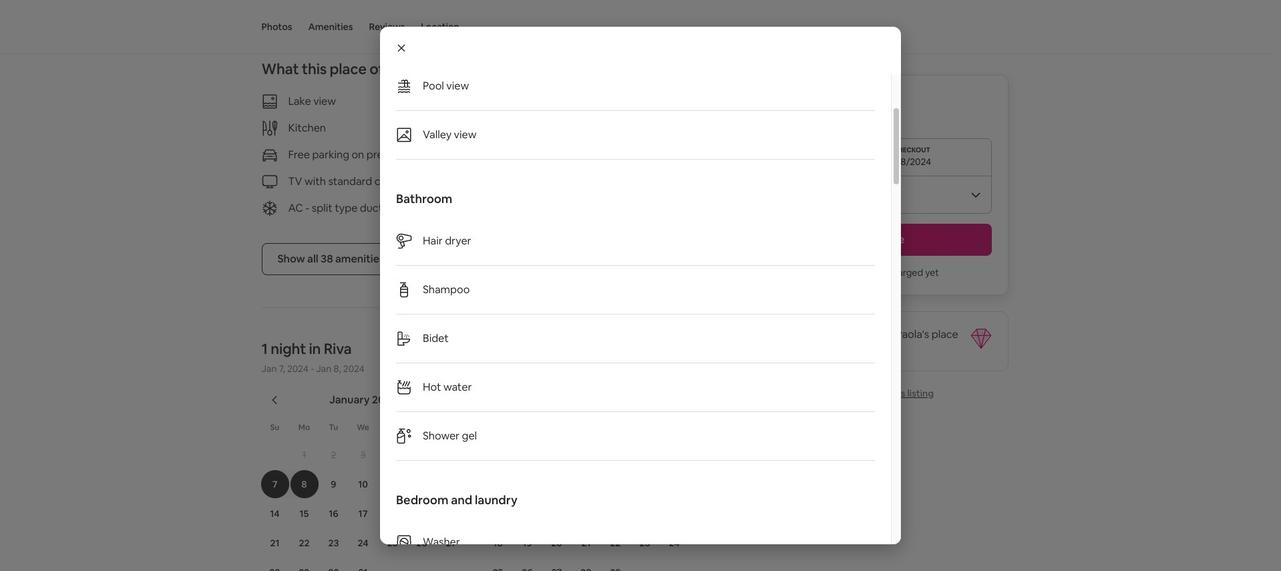 Task type: vqa. For each thing, say whether or not it's contained in the screenshot.
3 associated with first 3 button from right
yes



Task type: locate. For each thing, give the bounding box(es) containing it.
1 vertical spatial list
[[396, 217, 875, 461]]

22
[[299, 537, 310, 549], [610, 537, 621, 549]]

1 horizontal spatial this
[[889, 387, 905, 399]]

23 button down 16, friday, february 2024. unavailable button
[[630, 529, 660, 557]]

8 button
[[290, 470, 319, 498]]

1 list from the top
[[396, 0, 875, 160]]

1 horizontal spatial 1 button
[[601, 441, 630, 469]]

16
[[329, 508, 338, 520]]

14, wednesday, february 2024. unavailable button
[[572, 500, 600, 528]]

1 22 from the left
[[299, 537, 310, 549]]

this left listing on the right
[[889, 387, 905, 399]]

1 horizontal spatial 24
[[669, 537, 680, 549]]

su
[[270, 422, 279, 433]]

bedroom
[[396, 492, 448, 508]]

- right ac
[[306, 201, 309, 215]]

2 button up 9, friday, february 2024. available. select as check-in date. button
[[630, 441, 660, 469]]

2
[[331, 449, 336, 461], [642, 449, 648, 461]]

38
[[321, 252, 333, 266]]

24
[[358, 537, 368, 549], [669, 537, 680, 549]]

23 button down 16
[[319, 529, 348, 557]]

place inside carla paola's place is usually fully booked.
[[932, 327, 958, 341]]

1 button down mo at the bottom left of page
[[290, 441, 319, 469]]

1 3 from the left
[[360, 449, 366, 461]]

amenities
[[335, 252, 385, 266]]

2 2 from the left
[[642, 449, 648, 461]]

3 up 10, saturday, february 2024. available. select as check-in date. button
[[672, 449, 677, 461]]

2 button
[[319, 441, 348, 469], [630, 441, 660, 469]]

7
[[272, 478, 277, 490]]

2 23 from the left
[[640, 537, 650, 549]]

9 button
[[319, 470, 348, 498]]

on
[[352, 148, 364, 162]]

1 horizontal spatial -
[[311, 363, 314, 375]]

1 horizontal spatial 22 button
[[601, 529, 630, 557]]

3 down we
[[360, 449, 366, 461]]

view right mountain
[[560, 94, 583, 108]]

1 horizontal spatial 2 button
[[630, 441, 660, 469]]

2 24 from the left
[[669, 537, 680, 549]]

0 vertical spatial place
[[330, 59, 367, 78]]

booked.
[[845, 341, 885, 355]]

mountain
[[512, 94, 558, 108]]

list
[[396, 0, 875, 160], [396, 217, 875, 461]]

this for what
[[302, 59, 327, 78]]

pool up valley
[[423, 79, 444, 93]]

0 horizontal spatial 23 button
[[319, 529, 348, 557]]

with
[[305, 174, 326, 188]]

2 button down tu
[[319, 441, 348, 469]]

2024 right 8,
[[343, 363, 365, 375]]

parking
[[312, 148, 349, 162]]

2 3 from the left
[[672, 449, 677, 461]]

0 horizontal spatial 21 button
[[260, 529, 290, 557]]

2 21 from the left
[[581, 537, 591, 549]]

this
[[302, 59, 327, 78], [889, 387, 905, 399]]

2 22 from the left
[[610, 537, 621, 549]]

valley view
[[423, 128, 477, 142]]

photos button
[[262, 0, 292, 53]]

- down in
[[311, 363, 314, 375]]

place for this
[[330, 59, 367, 78]]

carla paola's place is usually fully booked.
[[777, 327, 958, 355]]

kitchen
[[288, 121, 326, 135]]

1 horizontal spatial 24 button
[[660, 529, 689, 557]]

27
[[446, 537, 456, 549]]

1 21 from the left
[[270, 537, 280, 549]]

1 24 from the left
[[358, 537, 368, 549]]

3
[[360, 449, 366, 461], [672, 449, 677, 461]]

1 for second 1 button from the right
[[302, 449, 306, 461]]

23
[[328, 537, 339, 549], [640, 537, 650, 549]]

show all 38 amenities button
[[262, 243, 401, 275]]

3 button down we
[[348, 441, 378, 469]]

3 for second 3 button from right
[[360, 449, 366, 461]]

1 horizontal spatial 1
[[302, 449, 306, 461]]

24 button down the 17, saturday, february 2024. unavailable button
[[660, 529, 689, 557]]

2 horizontal spatial 2024
[[372, 393, 397, 407]]

1 horizontal spatial 3 button
[[660, 441, 689, 469]]

8,
[[333, 363, 341, 375]]

1 horizontal spatial pool
[[512, 148, 533, 162]]

pool inside what this place offers dialog
[[423, 79, 444, 93]]

24 down the 17, saturday, february 2024. unavailable button
[[669, 537, 680, 549]]

1 23 from the left
[[328, 537, 339, 549]]

1 down mo at the bottom left of page
[[302, 449, 306, 461]]

jan left 8,
[[316, 363, 331, 375]]

2 list from the top
[[396, 217, 875, 461]]

22 button down 15 button
[[290, 529, 319, 557]]

shampoo
[[423, 283, 470, 297]]

1 horizontal spatial 21 button
[[571, 529, 601, 557]]

1 3 button from the left
[[348, 441, 378, 469]]

ductless
[[360, 201, 401, 215]]

10
[[358, 478, 368, 490]]

1 button up 8, thursday, february 2024. available. select as check-in date. "button"
[[601, 441, 630, 469]]

21 right 20 "button"
[[581, 537, 591, 549]]

view for pool view
[[446, 79, 469, 93]]

6, tuesday, february 2024. available. select as check-in date. button
[[543, 470, 571, 498]]

0 horizontal spatial 23
[[328, 537, 339, 549]]

0 horizontal spatial 22 button
[[290, 529, 319, 557]]

january
[[329, 393, 370, 407]]

1 left night
[[262, 339, 268, 358]]

7, wednesday, february 2024. available. select as check-in date. button
[[572, 470, 600, 498]]

you
[[830, 267, 846, 279]]

0 horizontal spatial 2
[[331, 449, 336, 461]]

7,
[[279, 363, 285, 375]]

1 vertical spatial pool
[[512, 148, 533, 162]]

2 down tu
[[331, 449, 336, 461]]

1 horizontal spatial place
[[932, 327, 958, 341]]

1 horizontal spatial 23
[[640, 537, 650, 549]]

1 vertical spatial place
[[932, 327, 958, 341]]

1 button
[[290, 441, 319, 469], [601, 441, 630, 469]]

1 vertical spatial this
[[889, 387, 905, 399]]

21 down 14
[[270, 537, 280, 549]]

23 down 16, friday, february 2024. unavailable button
[[640, 537, 650, 549]]

3 button up 10, saturday, february 2024. available. select as check-in date. button
[[660, 441, 689, 469]]

what
[[262, 59, 299, 78]]

list containing hair dryer
[[396, 217, 875, 461]]

25 button
[[378, 529, 407, 557]]

place left offers
[[330, 59, 367, 78]]

in
[[309, 339, 321, 358]]

1 horizontal spatial 22
[[610, 537, 621, 549]]

8
[[302, 478, 307, 490]]

2024 right 7,
[[287, 363, 309, 375]]

pool down mountain
[[512, 148, 533, 162]]

1 vertical spatial -
[[311, 363, 314, 375]]

bedroom and laundry
[[396, 492, 518, 508]]

22 down 15, thursday, february 2024. unavailable "button"
[[610, 537, 621, 549]]

this up lake view
[[302, 59, 327, 78]]

15
[[300, 508, 309, 520]]

0 horizontal spatial this
[[302, 59, 327, 78]]

0 horizontal spatial 24 button
[[348, 529, 378, 557]]

2 horizontal spatial 1
[[614, 449, 618, 461]]

1 for first 1 button from the right
[[614, 449, 618, 461]]

22 button down 15, thursday, february 2024. unavailable "button"
[[601, 529, 630, 557]]

1 horizontal spatial 3
[[672, 449, 677, 461]]

21 for 1st 21 button from right
[[581, 537, 591, 549]]

22 down 15 button
[[299, 537, 310, 549]]

1 up 8, thursday, february 2024. available. select as check-in date. "button"
[[614, 449, 618, 461]]

2 22 button from the left
[[601, 529, 630, 557]]

-
[[306, 201, 309, 215], [311, 363, 314, 375]]

0 horizontal spatial -
[[306, 201, 309, 215]]

24 button left 25
[[348, 529, 378, 557]]

26 button
[[407, 529, 437, 557]]

1 horizontal spatial 23 button
[[630, 529, 660, 557]]

view right the lake
[[313, 94, 336, 108]]

2024
[[287, 363, 309, 375], [343, 363, 365, 375], [372, 393, 397, 407]]

pool
[[423, 79, 444, 93], [512, 148, 533, 162]]

dryer
[[445, 234, 471, 248]]

view right valley
[[454, 128, 477, 142]]

3 for 2nd 3 button
[[672, 449, 677, 461]]

0 horizontal spatial 3
[[360, 449, 366, 461]]

1 horizontal spatial 2024
[[343, 363, 365, 375]]

0 horizontal spatial place
[[330, 59, 367, 78]]

22 button
[[290, 529, 319, 557], [601, 529, 630, 557]]

0 horizontal spatial 22
[[299, 537, 310, 549]]

0 horizontal spatial 21
[[270, 537, 280, 549]]

0 horizontal spatial 3 button
[[348, 441, 378, 469]]

24 left 25
[[358, 537, 368, 549]]

0 horizontal spatial jan
[[262, 363, 277, 375]]

2 up 9, friday, february 2024. available. select as check-in date. button
[[642, 449, 648, 461]]

1 horizontal spatial jan
[[316, 363, 331, 375]]

mountain view
[[512, 94, 583, 108]]

you won't be charged yet
[[830, 267, 939, 279]]

9, friday, february 2024. available. select as check-in date. button
[[631, 470, 659, 498]]

report this listing
[[857, 387, 934, 399]]

0 horizontal spatial 2 button
[[319, 441, 348, 469]]

reserve button
[[777, 224, 992, 256]]

reviews
[[369, 21, 405, 33]]

place for paola's
[[932, 327, 958, 341]]

24 button
[[348, 529, 378, 557], [660, 529, 689, 557]]

view up valley view
[[446, 79, 469, 93]]

0 vertical spatial list
[[396, 0, 875, 160]]

before
[[800, 110, 829, 122]]

21 button down 14, wednesday, february 2024. unavailable button
[[571, 529, 601, 557]]

show
[[278, 252, 305, 266]]

1 21 button from the left
[[260, 529, 290, 557]]

24 for 2nd 24 "button"
[[669, 537, 680, 549]]

pool for pool
[[512, 148, 533, 162]]

1 horizontal spatial 2
[[642, 449, 648, 461]]

0 vertical spatial this
[[302, 59, 327, 78]]

place right paola's
[[932, 327, 958, 341]]

jan left 7,
[[262, 363, 277, 375]]

fully
[[822, 341, 842, 355]]

19 button
[[513, 529, 542, 557]]

10 button
[[348, 470, 378, 498]]

1 23 button from the left
[[319, 529, 348, 557]]

and
[[451, 492, 472, 508]]

0 horizontal spatial 1 button
[[290, 441, 319, 469]]

17 button
[[348, 500, 378, 528]]

shower
[[423, 429, 460, 443]]

free
[[288, 148, 310, 162]]

2024 up th
[[372, 393, 397, 407]]

reserve
[[865, 232, 905, 246]]

0 horizontal spatial pool
[[423, 79, 444, 93]]

2024 inside calendar application
[[372, 393, 397, 407]]

6
[[448, 449, 454, 461]]

reviews button
[[369, 0, 405, 53]]

0 vertical spatial pool
[[423, 79, 444, 93]]

24 for second 24 "button" from right
[[358, 537, 368, 549]]

0 horizontal spatial 24
[[358, 537, 368, 549]]

23 down 16
[[328, 537, 339, 549]]

13, tuesday, february 2024. this day is only available for checkout. button
[[543, 500, 571, 528]]

21 button down 14 button at the left of the page
[[260, 529, 290, 557]]

17, saturday, february 2024. unavailable button
[[660, 500, 688, 528]]

pool for pool view
[[423, 79, 444, 93]]

0 horizontal spatial 1
[[262, 339, 268, 358]]

1 horizontal spatial 21
[[581, 537, 591, 549]]

taxes
[[831, 110, 855, 122]]

list containing pool view
[[396, 0, 875, 160]]



Task type: describe. For each thing, give the bounding box(es) containing it.
17
[[358, 508, 368, 520]]

1 2 button from the left
[[319, 441, 348, 469]]

paola's
[[896, 327, 929, 341]]

1 2 from the left
[[331, 449, 336, 461]]

what this place offers
[[262, 59, 410, 78]]

0 vertical spatial -
[[306, 201, 309, 215]]

- inside 1 night in riva jan 7, 2024 - jan 8, 2024
[[311, 363, 314, 375]]

show all 38 amenities
[[278, 252, 385, 266]]

22 for 2nd 22 button from left
[[610, 537, 621, 549]]

tv with standard cable
[[288, 174, 401, 188]]

charged
[[887, 267, 923, 279]]

th
[[388, 422, 397, 433]]

calendar application
[[245, 379, 1147, 571]]

washer
[[423, 535, 460, 549]]

all
[[307, 252, 318, 266]]

23 for 2nd 23 button from the left
[[640, 537, 650, 549]]

bathroom
[[396, 191, 452, 206]]

hair
[[423, 234, 443, 248]]

2 3 button from the left
[[660, 441, 689, 469]]

23 for 2nd 23 button from the right
[[328, 537, 339, 549]]

1 22 button from the left
[[290, 529, 319, 557]]

we
[[357, 422, 369, 433]]

2 jan from the left
[[316, 363, 331, 375]]

be
[[874, 267, 885, 279]]

report this listing button
[[835, 387, 934, 399]]

fr
[[418, 422, 425, 433]]

19
[[523, 537, 532, 549]]

7 button
[[260, 470, 290, 498]]

1 inside 1 night in riva jan 7, 2024 - jan 8, 2024
[[262, 339, 268, 358]]

10, saturday, february 2024. available. select as check-in date. button
[[660, 470, 688, 498]]

15 button
[[290, 500, 319, 528]]

27 button
[[437, 529, 466, 557]]

20
[[551, 537, 562, 549]]

15, thursday, february 2024. unavailable button
[[602, 500, 630, 528]]

1/8/2024
[[893, 156, 931, 168]]

gel
[[462, 429, 477, 443]]

split
[[312, 201, 332, 215]]

view for lake view
[[313, 94, 336, 108]]

$325 aud total before taxes
[[777, 91, 855, 122]]

22 for 2nd 22 button from right
[[299, 537, 310, 549]]

1 night in riva jan 7, 2024 - jan 8, 2024
[[262, 339, 365, 375]]

riva
[[324, 339, 352, 358]]

photos
[[262, 21, 292, 33]]

16 button
[[319, 500, 348, 528]]

1 1 button from the left
[[290, 441, 319, 469]]

offers
[[370, 59, 410, 78]]

ac
[[288, 201, 303, 215]]

1 jan from the left
[[262, 363, 277, 375]]

2 1 button from the left
[[601, 441, 630, 469]]

location
[[421, 21, 459, 33]]

8, thursday, february 2024. available. select as check-in date. button
[[602, 470, 630, 498]]

laundry
[[475, 492, 518, 508]]

report
[[857, 387, 887, 399]]

ac - split type ductless system
[[288, 201, 439, 215]]

2 21 button from the left
[[571, 529, 601, 557]]

2 2 button from the left
[[630, 441, 660, 469]]

2 23 button from the left
[[630, 529, 660, 557]]

$325 aud
[[777, 91, 846, 110]]

tu
[[329, 422, 338, 433]]

type
[[335, 201, 358, 215]]

amenities button
[[308, 0, 353, 53]]

system
[[403, 201, 439, 215]]

sa
[[447, 422, 456, 433]]

view for valley view
[[454, 128, 477, 142]]

hair dryer
[[423, 234, 471, 248]]

26
[[416, 537, 427, 549]]

free parking on premises
[[288, 148, 411, 162]]

2 24 button from the left
[[660, 529, 689, 557]]

lake view
[[288, 94, 336, 108]]

18 button
[[483, 529, 513, 557]]

5 button
[[407, 441, 437, 469]]

amenities
[[308, 21, 353, 33]]

january 2024
[[329, 393, 397, 407]]

bidet
[[423, 331, 449, 345]]

night
[[271, 339, 306, 358]]

lake
[[288, 94, 311, 108]]

0 horizontal spatial 2024
[[287, 363, 309, 375]]

total
[[777, 110, 798, 122]]

listing
[[907, 387, 934, 399]]

5
[[419, 449, 424, 461]]

mo
[[298, 422, 310, 433]]

1 24 button from the left
[[348, 529, 378, 557]]

cable
[[375, 174, 401, 188]]

21 for 1st 21 button
[[270, 537, 280, 549]]

this for report
[[889, 387, 905, 399]]

14 button
[[260, 500, 290, 528]]

6 button
[[437, 441, 466, 469]]

what this place offers dialog
[[380, 0, 901, 571]]

standard
[[328, 174, 372, 188]]

view for mountain view
[[560, 94, 583, 108]]

tv
[[288, 174, 302, 188]]

18
[[493, 537, 503, 549]]

water
[[443, 380, 472, 394]]

is
[[777, 341, 784, 355]]

location button
[[421, 0, 459, 53]]

shower gel
[[423, 429, 477, 443]]

carla
[[868, 327, 894, 341]]

pool view
[[423, 79, 469, 93]]

16, friday, february 2024. unavailable button
[[631, 500, 659, 528]]



